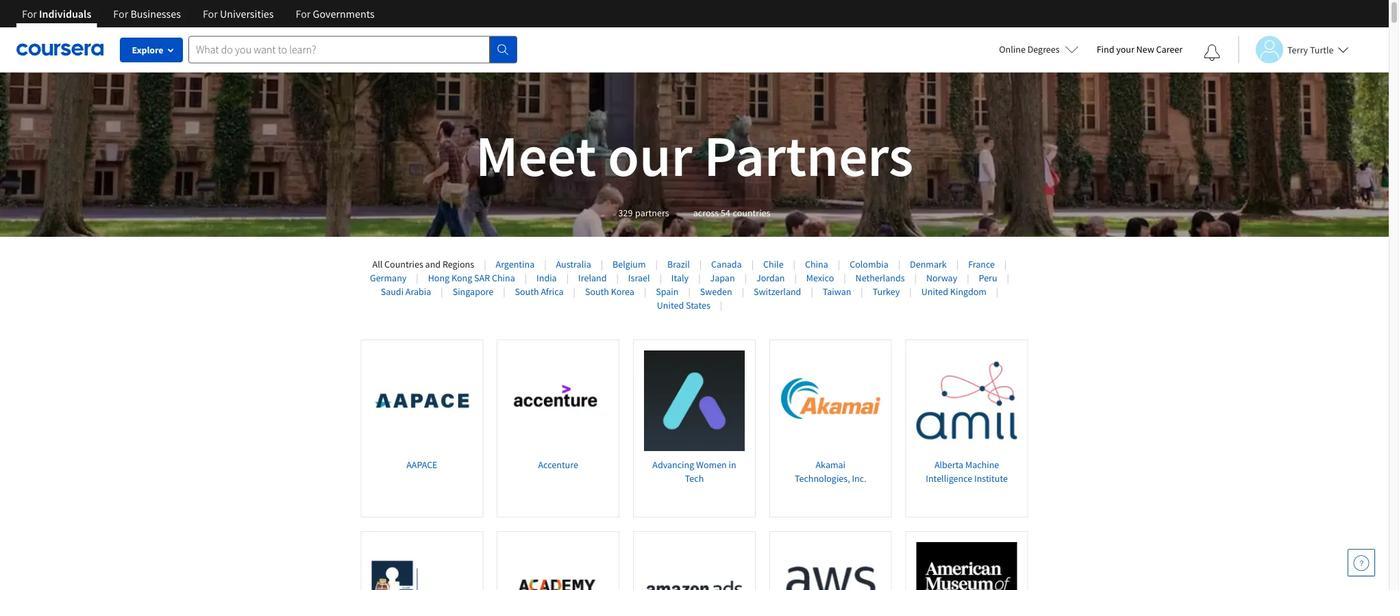 Task type: locate. For each thing, give the bounding box(es) containing it.
germany
[[370, 272, 407, 284]]

united down "norway" link
[[922, 286, 949, 298]]

jordan link
[[757, 272, 785, 284]]

1 vertical spatial china
[[492, 272, 515, 284]]

for left individuals
[[22, 7, 37, 21]]

find your new career
[[1097, 43, 1183, 56]]

help center image
[[1354, 555, 1370, 572]]

colombia
[[850, 258, 889, 271]]

0 horizontal spatial china
[[492, 272, 515, 284]]

show notifications image
[[1204, 45, 1221, 61]]

jordan
[[757, 272, 785, 284]]

ireland link
[[578, 272, 607, 284]]

for for governments
[[296, 7, 311, 21]]

3 for from the left
[[203, 7, 218, 21]]

partners
[[704, 119, 914, 192]]

united states
[[657, 299, 711, 312]]

united down spain
[[657, 299, 684, 312]]

sar
[[474, 272, 490, 284]]

kong
[[452, 272, 472, 284]]

china down argentina link
[[492, 272, 515, 284]]

argentina
[[496, 258, 535, 271]]

4 for from the left
[[296, 7, 311, 21]]

| right chile link
[[793, 258, 796, 271]]

0 horizontal spatial united
[[657, 299, 684, 312]]

partners
[[635, 207, 669, 219]]

1 horizontal spatial south
[[585, 286, 609, 298]]

terry turtle button
[[1238, 36, 1349, 63]]

united kingdom link
[[922, 286, 987, 298]]

for left governments
[[296, 7, 311, 21]]

| left chile link
[[752, 258, 754, 271]]

in
[[729, 459, 737, 471]]

denmark
[[910, 258, 947, 271]]

israel
[[628, 272, 650, 284]]

find your new career link
[[1090, 41, 1190, 58]]

our
[[608, 119, 693, 192]]

terry turtle
[[1288, 44, 1334, 56]]

| up arabia
[[416, 272, 419, 284]]

brazil link
[[667, 258, 690, 271]]

italy link
[[672, 272, 689, 284]]

1 for from the left
[[22, 7, 37, 21]]

south africa link
[[515, 286, 564, 298]]

singapore link
[[453, 286, 494, 298]]

france
[[968, 258, 995, 271]]

belgium
[[613, 258, 646, 271]]

and
[[425, 258, 441, 271]]

women
[[696, 459, 727, 471]]

1 vertical spatial united
[[657, 299, 684, 312]]

united kingdom
[[922, 286, 987, 298]]

alibaba cloud academy logo image
[[508, 543, 609, 591]]

| up spain
[[660, 272, 662, 284]]

| down the hong
[[441, 286, 443, 298]]

0 horizontal spatial south
[[515, 286, 539, 298]]

akamai technologies, inc. logo image
[[780, 351, 881, 452]]

0 vertical spatial united
[[922, 286, 949, 298]]

south down ireland
[[585, 286, 609, 298]]

None search field
[[188, 36, 517, 63]]

| up taiwan link
[[844, 272, 846, 284]]

hong
[[428, 272, 450, 284]]

|
[[484, 258, 486, 271], [544, 258, 547, 271], [601, 258, 603, 271], [656, 258, 658, 271], [700, 258, 702, 271], [752, 258, 754, 271], [793, 258, 796, 271], [838, 258, 840, 271], [898, 258, 901, 271], [957, 258, 959, 271], [1005, 258, 1007, 271], [416, 272, 419, 284], [525, 272, 527, 284], [567, 272, 569, 284], [616, 272, 619, 284], [660, 272, 662, 284], [698, 272, 701, 284], [745, 272, 747, 284], [795, 272, 797, 284], [844, 272, 846, 284], [915, 272, 917, 284], [967, 272, 969, 284], [1007, 272, 1009, 284], [441, 286, 443, 298], [503, 286, 505, 298], [573, 286, 576, 298], [644, 286, 646, 298], [688, 286, 691, 298], [742, 286, 744, 298], [811, 286, 813, 298], [861, 286, 863, 298], [910, 286, 912, 298], [996, 286, 999, 298], [720, 299, 722, 312]]

regions
[[443, 258, 474, 271]]

| up "norway" link
[[957, 258, 959, 271]]

amazon web services logo image
[[780, 543, 881, 591]]

tech
[[685, 473, 704, 485]]

find
[[1097, 43, 1115, 56]]

| down netherlands link on the top right of page
[[861, 286, 863, 298]]

spain link
[[656, 286, 679, 298]]

for left universities
[[203, 7, 218, 21]]

for left businesses
[[113, 7, 128, 21]]

| right turkey
[[910, 286, 912, 298]]

1 south from the left
[[515, 286, 539, 298]]

south down india link
[[515, 286, 539, 298]]

india
[[537, 272, 557, 284]]

alfaisal university | kld logo image
[[372, 543, 472, 591]]

banner navigation
[[11, 0, 386, 38]]

across
[[693, 207, 719, 219]]

sweden
[[700, 286, 732, 298]]

| up ireland
[[601, 258, 603, 271]]

your
[[1117, 43, 1135, 56]]

kingdom
[[950, 286, 987, 298]]

netherlands link
[[856, 272, 905, 284]]

countries
[[733, 207, 771, 219]]

africa
[[541, 286, 564, 298]]

governments
[[313, 7, 375, 21]]

brazil
[[667, 258, 690, 271]]

south korea
[[585, 286, 635, 298]]

canada
[[711, 258, 742, 271]]

akamai
[[816, 459, 846, 471]]

degrees
[[1028, 43, 1060, 56]]

saudi arabia
[[381, 286, 431, 298]]

1 horizontal spatial china
[[805, 258, 828, 271]]

china
[[805, 258, 828, 271], [492, 272, 515, 284]]

1 horizontal spatial united
[[922, 286, 949, 298]]

| up netherlands link on the top right of page
[[898, 258, 901, 271]]

india link
[[537, 272, 557, 284]]

for
[[22, 7, 37, 21], [113, 7, 128, 21], [203, 7, 218, 21], [296, 7, 311, 21]]

across 54 countries
[[693, 207, 771, 219]]

new
[[1137, 43, 1155, 56]]

| down sweden
[[720, 299, 722, 312]]

taiwan link
[[823, 286, 851, 298]]

amazon ads  logo image
[[644, 543, 745, 591]]

advancing
[[653, 459, 694, 471]]

norway
[[927, 272, 958, 284]]

peru
[[979, 272, 998, 284]]

meet
[[476, 119, 597, 192]]

2 for from the left
[[113, 7, 128, 21]]

china up mexico link
[[805, 258, 828, 271]]

south korea link
[[585, 286, 635, 298]]

south for south korea
[[585, 286, 609, 298]]

for for individuals
[[22, 7, 37, 21]]

| up india link
[[544, 258, 547, 271]]

taiwan
[[823, 286, 851, 298]]

states
[[686, 299, 711, 312]]

54
[[721, 207, 731, 219]]

2 south from the left
[[585, 286, 609, 298]]

alberta machine intelligence institute link
[[906, 340, 1028, 518]]

online
[[999, 43, 1026, 56]]



Task type: vqa. For each thing, say whether or not it's contained in the screenshot.
the Korea
yes



Task type: describe. For each thing, give the bounding box(es) containing it.
| right africa
[[573, 286, 576, 298]]

technologies,
[[795, 473, 850, 485]]

alberta machine intelligence institute logo image
[[917, 351, 1017, 452]]

switzerland
[[754, 286, 801, 298]]

aapace link
[[361, 340, 483, 518]]

australia
[[556, 258, 591, 271]]

israel link
[[628, 272, 650, 284]]

explore
[[132, 44, 163, 56]]

alberta
[[935, 459, 964, 471]]

france link
[[968, 258, 995, 271]]

·
[[680, 204, 683, 220]]

denmark link
[[910, 258, 947, 271]]

all
[[373, 258, 383, 271]]

| up the korea
[[616, 272, 619, 284]]

peru link
[[979, 272, 998, 284]]

italy
[[672, 272, 689, 284]]

belgium link
[[613, 258, 646, 271]]

0 vertical spatial china
[[805, 258, 828, 271]]

hong kong sar china
[[428, 272, 515, 284]]

germany link
[[370, 272, 407, 284]]

inc.
[[852, 473, 867, 485]]

online degrees
[[999, 43, 1060, 56]]

accenture link
[[497, 340, 620, 518]]

| up kingdom
[[967, 272, 969, 284]]

japan
[[710, 272, 735, 284]]

| down peru 'link'
[[996, 286, 999, 298]]

canada link
[[711, 258, 742, 271]]

hong kong sar china link
[[428, 272, 515, 284]]

norway link
[[927, 272, 958, 284]]

saudi
[[381, 286, 404, 298]]

intelligence
[[926, 473, 973, 485]]

singapore
[[453, 286, 494, 298]]

for universities
[[203, 7, 274, 21]]

advancing women in tech link
[[633, 340, 756, 518]]

| right 'brazil'
[[700, 258, 702, 271]]

| right france link
[[1005, 258, 1007, 271]]

for governments
[[296, 7, 375, 21]]

spain
[[656, 286, 679, 298]]

countries
[[385, 258, 423, 271]]

terry
[[1288, 44, 1308, 56]]

individuals
[[39, 7, 91, 21]]

| right china link on the top right of the page
[[838, 258, 840, 271]]

accenture
[[538, 459, 578, 471]]

| up sar
[[484, 258, 486, 271]]

accenture logo image
[[508, 351, 609, 452]]

south africa
[[515, 286, 564, 298]]

turtle
[[1310, 44, 1334, 56]]

china link
[[805, 258, 828, 271]]

akamai technologies, inc. link
[[770, 340, 892, 518]]

| down israel
[[644, 286, 646, 298]]

for individuals
[[22, 7, 91, 21]]

| right peru
[[1007, 272, 1009, 284]]

| down mexico
[[811, 286, 813, 298]]

machine
[[966, 459, 999, 471]]

united for united kingdom
[[922, 286, 949, 298]]

mexico
[[807, 272, 834, 284]]

universities
[[220, 7, 274, 21]]

south for south africa
[[515, 286, 539, 298]]

all countries and regions
[[373, 258, 474, 271]]

for for businesses
[[113, 7, 128, 21]]

aapace logo image
[[372, 351, 472, 452]]

united for united states
[[657, 299, 684, 312]]

| right japan
[[745, 272, 747, 284]]

329 partners
[[619, 207, 669, 219]]

american museum of natural history logo image
[[917, 543, 1017, 591]]

ireland
[[578, 272, 607, 284]]

advancing women in tech
[[653, 459, 737, 485]]

korea
[[611, 286, 635, 298]]

| right sweden link
[[742, 286, 744, 298]]

| left the brazil link
[[656, 258, 658, 271]]

australia link
[[556, 258, 591, 271]]

mexico link
[[807, 272, 834, 284]]

online degrees button
[[988, 34, 1090, 64]]

| up united states link
[[688, 286, 691, 298]]

japan link
[[710, 272, 735, 284]]

aapace
[[407, 459, 438, 471]]

explore button
[[120, 38, 183, 62]]

| right italy link at left
[[698, 272, 701, 284]]

advancing women in tech logo image
[[644, 351, 745, 452]]

| down argentina
[[503, 286, 505, 298]]

netherlands
[[856, 272, 905, 284]]

What do you want to learn? text field
[[188, 36, 490, 63]]

| down the denmark
[[915, 272, 917, 284]]

| down australia link at the left top
[[567, 272, 569, 284]]

turkey link
[[873, 286, 900, 298]]

coursera image
[[16, 39, 103, 60]]

sweden link
[[700, 286, 732, 298]]

career
[[1156, 43, 1183, 56]]

colombia link
[[850, 258, 889, 271]]

| down argentina link
[[525, 272, 527, 284]]

329
[[619, 207, 633, 219]]

for for universities
[[203, 7, 218, 21]]

| up switzerland on the right
[[795, 272, 797, 284]]

meet our partners
[[476, 119, 914, 192]]

chile link
[[763, 258, 784, 271]]



